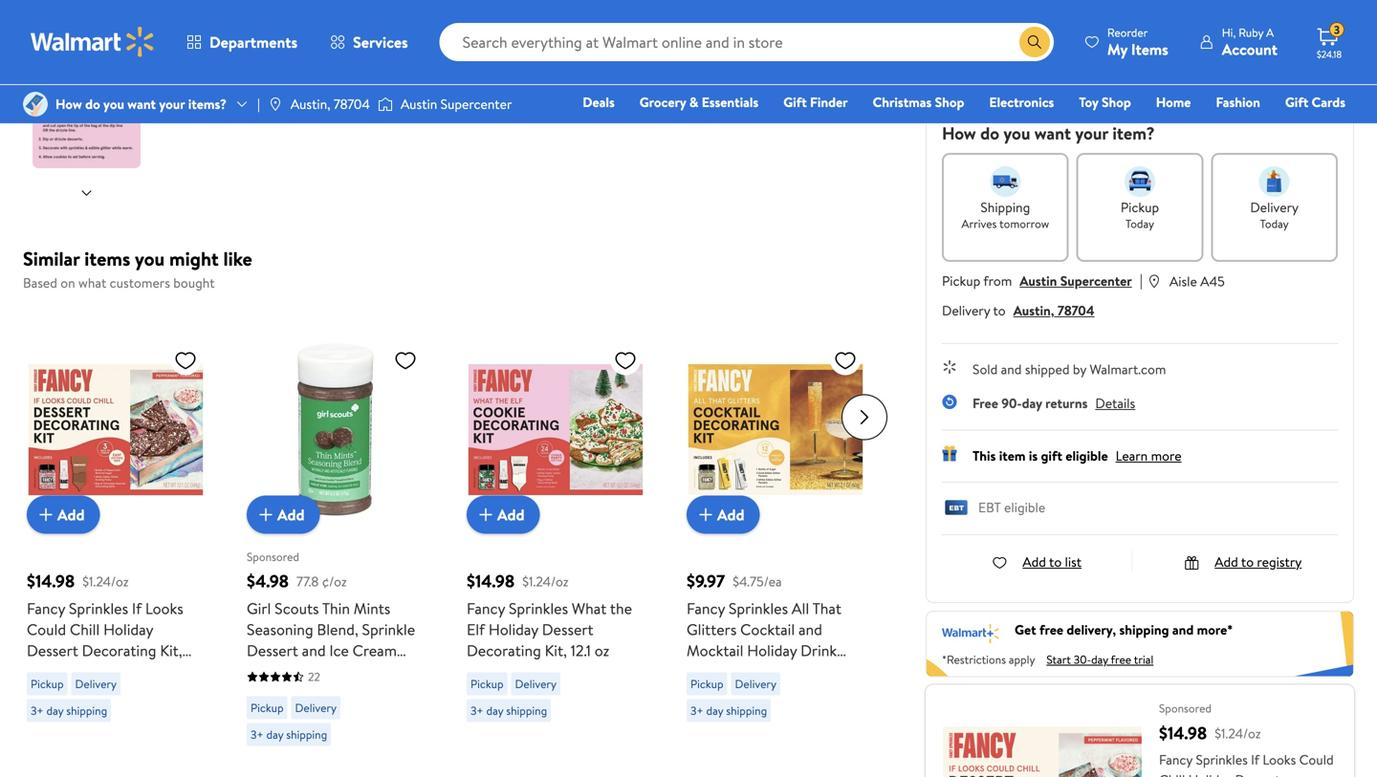 Task type: locate. For each thing, give the bounding box(es) containing it.
1 horizontal spatial how
[[943, 122, 977, 145]]

free left trial
[[1111, 652, 1132, 668]]

finder
[[811, 93, 848, 111]]

1 today from the left
[[1126, 216, 1155, 232]]

Search search field
[[440, 23, 1054, 61]]

2 horizontal spatial to
[[1242, 553, 1255, 572]]

2 add to cart image from the left
[[475, 504, 498, 527]]

and left ice
[[302, 641, 326, 662]]

1 horizontal spatial your
[[1076, 122, 1109, 145]]

4 add button from the left
[[687, 496, 760, 534]]

registry link
[[1117, 119, 1183, 139]]

1 vertical spatial sponsored
[[1160, 701, 1212, 717]]

2 horizontal spatial you
[[1004, 122, 1031, 145]]

today down intent image for pickup
[[1126, 216, 1155, 232]]

pickup inside pickup from austin supercenter |
[[943, 272, 981, 290]]

and right the sold
[[1002, 360, 1022, 379]]

to down from
[[994, 301, 1006, 320]]

walmart+ link
[[1281, 119, 1355, 139]]

$24.18
[[1318, 48, 1343, 61]]

oz inside $14.98 $1.24/oz fancy sprinkles if looks could chill holiday dessert decorating kit, 12.1 oz
[[51, 662, 66, 683]]

None radio
[[959, 51, 978, 70]]

1 vertical spatial your
[[1076, 122, 1109, 145]]

1 vertical spatial how
[[943, 122, 977, 145]]

1 vertical spatial do
[[981, 122, 1000, 145]]

add for add to cart image for $9.97
[[718, 505, 745, 526]]

1 horizontal spatial sponsored
[[1160, 701, 1212, 717]]

shipping
[[981, 198, 1031, 217]]

you up customers on the left top of page
[[135, 245, 165, 272]]

&
[[690, 93, 699, 111]]

 image for how do you want your items?
[[23, 92, 48, 117]]

1 vertical spatial looks
[[1263, 751, 1297, 770]]

3+ day shipping down elf
[[471, 703, 548, 720]]

2 horizontal spatial add to cart image
[[695, 504, 718, 527]]

austin, down pickup from austin supercenter |
[[1014, 301, 1055, 320]]

decorating inside the $9.97 $4.75/ea fancy sprinkles all that glitters cocktail and mocktail holiday drink decorating kit, 2.1 oz
[[687, 662, 762, 683]]

1 vertical spatial want
[[1035, 122, 1072, 145]]

purchase
[[1049, 51, 1101, 69]]

austin down services in the left of the page
[[401, 95, 438, 113]]

shipping
[[1120, 621, 1170, 640], [66, 703, 107, 720], [506, 703, 548, 720], [726, 703, 768, 720], [286, 727, 327, 743]]

1 horizontal spatial supercenter
[[1061, 272, 1133, 290]]

add to registry button
[[1185, 553, 1303, 572]]

sprinkles inside sponsored $14.98 $1.24/oz fancy sprinkles if looks could chill holiday desser
[[1197, 751, 1249, 770]]

fancy inside $14.98 $1.24/oz fancy sprinkles if looks could chill holiday dessert decorating kit, 12.1 oz
[[27, 599, 65, 620]]

78704 down austin supercenter button
[[1058, 301, 1095, 320]]

your for item?
[[1076, 122, 1109, 145]]

intent image for shipping image
[[991, 166, 1021, 197]]

78704
[[334, 95, 370, 113], [1058, 301, 1095, 320]]

6.2
[[306, 662, 326, 683]]

next slide for similar items you might like list image
[[842, 395, 888, 441]]

fancy for could
[[27, 599, 65, 620]]

sprinkles inside $14.98 $1.24/oz fancy sprinkles what the elf holiday dessert decorating kit, 12.1 oz
[[509, 599, 568, 620]]

 image right austin, 78704
[[378, 95, 393, 114]]

is
[[1029, 447, 1038, 466]]

toy
[[1080, 93, 1099, 111]]

1 vertical spatial austin
[[1020, 272, 1058, 290]]

1 horizontal spatial kit,
[[545, 641, 567, 662]]

1 horizontal spatial do
[[981, 122, 1000, 145]]

1 horizontal spatial if
[[1252, 751, 1260, 770]]

do down electronics link
[[981, 122, 1000, 145]]

dessert inside $14.98 $1.24/oz fancy sprinkles if looks could chill holiday dessert decorating kit, 12.1 oz
[[27, 641, 78, 662]]

fancy sprinkles if looks could chill holiday dessert decorating kit, 12.1 oz image inside $14.98 group
[[942, 701, 1144, 778]]

1 horizontal spatial  image
[[378, 95, 393, 114]]

0 vertical spatial looks
[[145, 599, 183, 620]]

free
[[973, 394, 999, 413]]

austin inside pickup from austin supercenter |
[[1020, 272, 1058, 290]]

0 horizontal spatial how
[[55, 95, 82, 113]]

fancy sprinkles what the elf holiday dessert decorating kit, 12.1 oz image
[[467, 341, 645, 519]]

1 vertical spatial chill
[[1160, 771, 1186, 778]]

3 product group from the left
[[467, 303, 645, 754]]

item
[[1000, 447, 1026, 466]]

0 horizontal spatial kit,
[[160, 641, 182, 662]]

to for registry
[[1242, 553, 1255, 572]]

1 gift from the left
[[784, 93, 807, 111]]

1 shop from the left
[[935, 93, 965, 111]]

0 horizontal spatial chill
[[70, 620, 100, 641]]

glitters
[[687, 620, 737, 641]]

0 horizontal spatial |
[[257, 95, 260, 113]]

¢/oz
[[322, 572, 347, 591]]

sponsored $4.98 77.8 ¢/oz girl scouts thin mints seasoning blend, sprinkle dessert and ice cream topping, 6.2 oz
[[247, 549, 415, 683]]

1 vertical spatial you
[[1004, 122, 1031, 145]]

1 horizontal spatial looks
[[1263, 751, 1297, 770]]

add to list button
[[993, 553, 1082, 572]]

0 horizontal spatial could
[[27, 620, 66, 641]]

 image down walmart image
[[23, 92, 48, 117]]

similar
[[23, 245, 80, 272]]

departments
[[210, 32, 298, 53]]

0 horizontal spatial $1.24/oz
[[82, 572, 129, 591]]

want left "items?"
[[128, 95, 156, 113]]

gift cards registry
[[1126, 93, 1346, 138]]

kit, inside $14.98 $1.24/oz fancy sprinkles what the elf holiday dessert decorating kit, 12.1 oz
[[545, 641, 567, 662]]

product group
[[27, 303, 205, 754], [247, 303, 425, 754], [467, 303, 645, 754], [687, 303, 865, 754]]

0 horizontal spatial 12.1
[[27, 662, 47, 683]]

0 vertical spatial supercenter
[[441, 95, 512, 113]]

toy shop
[[1080, 93, 1132, 111]]

1 horizontal spatial decorating
[[467, 641, 541, 662]]

2 add button from the left
[[247, 496, 320, 534]]

today down intent image for delivery
[[1261, 216, 1290, 232]]

debit
[[1232, 120, 1264, 138]]

2 horizontal spatial decorating
[[687, 662, 762, 683]]

0 horizontal spatial today
[[1126, 216, 1155, 232]]

sponsored up $4.98
[[247, 549, 299, 566]]

0 horizontal spatial your
[[159, 95, 185, 113]]

1 horizontal spatial $1.24/oz
[[523, 572, 569, 591]]

items
[[84, 245, 130, 272]]

$14.98 $1.24/oz fancy sprinkles what the elf holiday dessert decorating kit, 12.1 oz
[[467, 570, 632, 662]]

add
[[57, 505, 85, 526], [277, 505, 305, 526], [498, 505, 525, 526], [718, 505, 745, 526], [1023, 553, 1047, 572], [1215, 553, 1239, 572]]

fancy sprinkles if looks could chill holiday dessert decorating kit, 12.1 oz image
[[27, 341, 205, 519], [942, 701, 1144, 778]]

1 vertical spatial supercenter
[[1061, 272, 1133, 290]]

my
[[1108, 39, 1128, 60]]

$14.98 for $14.98
[[1279, 51, 1317, 69]]

1 product group from the left
[[27, 303, 205, 754]]

cocktail
[[741, 620, 795, 641]]

today inside delivery today
[[1261, 216, 1290, 232]]

shop right toy
[[1102, 93, 1132, 111]]

dessert
[[542, 620, 594, 641], [27, 641, 78, 662], [247, 641, 298, 662]]

looks inside $14.98 $1.24/oz fancy sprinkles if looks could chill holiday dessert decorating kit, 12.1 oz
[[145, 599, 183, 620]]

chill
[[70, 620, 100, 641], [1160, 771, 1186, 778]]

0 vertical spatial chill
[[70, 620, 100, 641]]

0 horizontal spatial austin
[[401, 95, 438, 113]]

1 horizontal spatial free
[[1111, 652, 1132, 668]]

pickup
[[1121, 198, 1160, 217], [943, 272, 981, 290], [31, 677, 64, 693], [471, 677, 504, 693], [691, 677, 724, 693], [251, 700, 284, 717]]

3+
[[31, 703, 44, 720], [471, 703, 484, 720], [691, 703, 704, 720], [251, 727, 264, 743]]

0 vertical spatial free
[[1040, 621, 1064, 640]]

supercenter inside pickup from austin supercenter |
[[1061, 272, 1133, 290]]

1 vertical spatial austin,
[[1014, 301, 1055, 320]]

austin up "austin, 78704" button
[[1020, 272, 1058, 290]]

might
[[169, 245, 219, 272]]

0 horizontal spatial fancy sprinkles if looks could chill holiday dessert decorating kit, 12.1 oz image
[[27, 341, 205, 519]]

78704 down services popup button
[[334, 95, 370, 113]]

gift
[[784, 93, 807, 111], [1286, 93, 1309, 111]]

add to cart image for $9.97
[[695, 504, 718, 527]]

kit, inside $14.98 $1.24/oz fancy sprinkles if looks could chill holiday dessert decorating kit, 12.1 oz
[[160, 641, 182, 662]]

dessert inside $14.98 $1.24/oz fancy sprinkles what the elf holiday dessert decorating kit, 12.1 oz
[[542, 620, 594, 641]]

0 horizontal spatial austin,
[[291, 95, 331, 113]]

0 vertical spatial if
[[132, 599, 142, 620]]

0 vertical spatial eligible
[[1066, 447, 1109, 466]]

3+ day shipping down mocktail
[[691, 703, 768, 720]]

1 horizontal spatial dessert
[[247, 641, 298, 662]]

how
[[55, 95, 82, 113], [943, 122, 977, 145]]

0 horizontal spatial 78704
[[334, 95, 370, 113]]

0 horizontal spatial add to cart image
[[255, 504, 277, 527]]

sprinkles inside the $9.97 $4.75/ea fancy sprinkles all that glitters cocktail and mocktail holiday drink decorating kit, 2.1 oz
[[729, 599, 789, 620]]

0 horizontal spatial want
[[128, 95, 156, 113]]

2 horizontal spatial kit,
[[765, 662, 787, 683]]

1 vertical spatial if
[[1252, 751, 1260, 770]]

1 horizontal spatial could
[[1300, 751, 1334, 770]]

learn more button
[[1116, 447, 1182, 466]]

 image for austin supercenter
[[378, 95, 393, 114]]

austin, down departments
[[291, 95, 331, 113]]

if
[[132, 599, 142, 620], [1252, 751, 1260, 770]]

0 vertical spatial austin
[[401, 95, 438, 113]]

today for pickup
[[1126, 216, 1155, 232]]

1 vertical spatial fancy sprinkles if looks could chill holiday dessert decorating kit, 12.1 oz image
[[942, 701, 1144, 778]]

do for how do you want your item?
[[981, 122, 1000, 145]]

$14.98 inside sponsored $14.98 $1.24/oz fancy sprinkles if looks could chill holiday desser
[[1160, 722, 1208, 746]]

and inside sponsored $4.98 77.8 ¢/oz girl scouts thin mints seasoning blend, sprinkle dessert and ice cream topping, 6.2 oz
[[302, 641, 326, 662]]

$1.24/oz inside $14.98 $1.24/oz fancy sprinkles if looks could chill holiday dessert decorating kit, 12.1 oz
[[82, 572, 129, 591]]

0 horizontal spatial supercenter
[[441, 95, 512, 113]]

1 horizontal spatial to
[[1050, 553, 1062, 572]]

austin,
[[291, 95, 331, 113], [1014, 301, 1055, 320]]

gift left 'cards'
[[1286, 93, 1309, 111]]

1 horizontal spatial add to cart image
[[475, 504, 498, 527]]

gift inside gift cards registry
[[1286, 93, 1309, 111]]

thin
[[322, 599, 350, 620]]

1 vertical spatial could
[[1300, 751, 1334, 770]]

sponsored inside sponsored $14.98 $1.24/oz fancy sprinkles if looks could chill holiday desser
[[1160, 701, 1212, 717]]

3+ day shipping
[[31, 703, 107, 720], [471, 703, 548, 720], [691, 703, 768, 720], [251, 727, 327, 743]]

sponsored inside sponsored $4.98 77.8 ¢/oz girl scouts thin mints seasoning blend, sprinkle dessert and ice cream topping, 6.2 oz
[[247, 549, 299, 566]]

0 horizontal spatial do
[[85, 95, 100, 113]]

add to favorites list, fancy sprinkles what the elf holiday dessert decorating kit, 12.1 oz image
[[614, 349, 637, 373]]

0 horizontal spatial eligible
[[1005, 499, 1046, 517]]

to
[[994, 301, 1006, 320], [1050, 553, 1062, 572], [1242, 553, 1255, 572]]

0 horizontal spatial sponsored
[[247, 549, 299, 566]]

you down walmart image
[[103, 95, 124, 113]]

chill inside $14.98 $1.24/oz fancy sprinkles if looks could chill holiday dessert decorating kit, 12.1 oz
[[70, 620, 100, 641]]

1 horizontal spatial 12.1
[[571, 641, 591, 662]]

$14.98 inside $14.98 $1.24/oz fancy sprinkles if looks could chill holiday dessert decorating kit, 12.1 oz
[[27, 570, 75, 594]]

gift finder
[[784, 93, 848, 111]]

0 vertical spatial your
[[159, 95, 185, 113]]

customers
[[110, 274, 170, 292]]

1 vertical spatial 78704
[[1058, 301, 1095, 320]]

gift left finder
[[784, 93, 807, 111]]

3+ day shipping down $14.98 $1.24/oz fancy sprinkles if looks could chill holiday dessert decorating kit, 12.1 oz
[[31, 703, 107, 720]]

2 gift from the left
[[1286, 93, 1309, 111]]

12.1 inside $14.98 $1.24/oz fancy sprinkles what the elf holiday dessert decorating kit, 12.1 oz
[[571, 641, 591, 662]]

0 vertical spatial fancy sprinkles if looks could chill holiday dessert decorating kit, 12.1 oz image
[[27, 341, 205, 519]]

do
[[85, 95, 100, 113], [981, 122, 1000, 145]]

0 horizontal spatial shop
[[935, 93, 965, 111]]

add to favorites list, girl scouts thin mints seasoning blend, sprinkle dessert and ice cream topping, 6.2 oz image
[[394, 349, 417, 373]]

sponsored down get free delivery, shipping and more* banner
[[1160, 701, 1212, 717]]

3 add button from the left
[[467, 496, 540, 534]]

3+ for fancy sprinkles if looks could chill holiday dessert decorating kit, 12.1 oz
[[31, 703, 44, 720]]

decorating inside $14.98 $1.24/oz fancy sprinkles if looks could chill holiday dessert decorating kit, 12.1 oz
[[82, 641, 156, 662]]

get free delivery, shipping and more*
[[1015, 621, 1234, 640]]

$14.98 inside $14.98 $1.24/oz fancy sprinkles what the elf holiday dessert decorating kit, 12.1 oz
[[467, 570, 515, 594]]

$14.98 group
[[926, 686, 1355, 778]]

hi, ruby a account
[[1223, 24, 1278, 60]]

1 horizontal spatial shop
[[1102, 93, 1132, 111]]

 image
[[23, 92, 48, 117], [378, 95, 393, 114]]

your down toy
[[1076, 122, 1109, 145]]

add to cart image
[[34, 504, 57, 527]]

eligible right gift
[[1066, 447, 1109, 466]]

your left "items?"
[[159, 95, 185, 113]]

2 product group from the left
[[247, 303, 425, 754]]

| left 'aisle'
[[1140, 270, 1143, 291]]

today
[[1126, 216, 1155, 232], [1261, 216, 1290, 232]]

do down walmart image
[[85, 95, 100, 113]]

oz inside the $9.97 $4.75/ea fancy sprinkles all that glitters cocktail and mocktail holiday drink decorating kit, 2.1 oz
[[810, 662, 825, 683]]

add button for fancy sprinkles if looks could chill holiday dessert decorating kit, 12.1 oz
[[27, 496, 100, 534]]

how down christmas shop link
[[943, 122, 977, 145]]

1 horizontal spatial fancy sprinkles if looks could chill holiday dessert decorating kit, 12.1 oz image
[[942, 701, 1144, 778]]

to left registry
[[1242, 553, 1255, 572]]

delivery
[[1251, 198, 1299, 217], [943, 301, 991, 320], [75, 677, 117, 693], [515, 677, 557, 693], [735, 677, 777, 693], [295, 700, 337, 717]]

one
[[1200, 120, 1228, 138]]

sprinkle
[[362, 620, 415, 641]]

shipping for fancy sprinkles if looks could chill holiday dessert decorating kit, 12.1 oz
[[66, 703, 107, 720]]

1 horizontal spatial want
[[1035, 122, 1072, 145]]

add to favorites list, fancy sprinkles all that glitters cocktail and mocktail holiday drink decorating kit, 2.1 oz image
[[834, 349, 857, 373]]

sponsored for $4.98
[[247, 549, 299, 566]]

2 shop from the left
[[1102, 93, 1132, 111]]

you for how do you want your item?
[[1004, 122, 1031, 145]]

1 horizontal spatial 78704
[[1058, 301, 1095, 320]]

sold
[[973, 360, 998, 379]]

to for austin,
[[994, 301, 1006, 320]]

fancy
[[27, 599, 65, 620], [467, 599, 505, 620], [687, 599, 725, 620], [1160, 751, 1193, 770]]

0 horizontal spatial looks
[[145, 599, 183, 620]]

4 product group from the left
[[687, 303, 865, 754]]

fancy inside the $9.97 $4.75/ea fancy sprinkles all that glitters cocktail and mocktail holiday drink decorating kit, 2.1 oz
[[687, 599, 725, 620]]

shop for toy shop
[[1102, 93, 1132, 111]]

2 today from the left
[[1261, 216, 1290, 232]]

to left list at right bottom
[[1050, 553, 1062, 572]]

$14.98 for $14.98 $1.24/oz fancy sprinkles what the elf holiday dessert decorating kit, 12.1 oz
[[467, 570, 515, 594]]

 image
[[268, 97, 283, 112]]

fancy sprinkles all that glitters cocktail and mocktail holiday drink decorating kit, 2.1 oz image
[[687, 341, 865, 519]]

$1.24/oz for what
[[523, 572, 569, 591]]

0 horizontal spatial decorating
[[82, 641, 156, 662]]

1 horizontal spatial gift
[[1286, 93, 1309, 111]]

shop
[[935, 93, 965, 111], [1102, 93, 1132, 111]]

3
[[1335, 22, 1341, 38]]

get
[[1015, 621, 1037, 640]]

0 horizontal spatial  image
[[23, 92, 48, 117]]

girl
[[247, 599, 271, 620]]

fancy sprinkles reindeer games holiday dessert decorating kit, 12.1 oz image
[[221, 0, 833, 127]]

looks inside sponsored $14.98 $1.24/oz fancy sprinkles if looks could chill holiday desser
[[1263, 751, 1297, 770]]

gift for cards
[[1286, 93, 1309, 111]]

today inside pickup today
[[1126, 216, 1155, 232]]

and right cocktail
[[799, 620, 823, 641]]

free right get
[[1040, 621, 1064, 640]]

eligible right the ebt
[[1005, 499, 1046, 517]]

| right "items?"
[[257, 95, 260, 113]]

fancy inside sponsored $14.98 $1.24/oz fancy sprinkles if looks could chill holiday desser
[[1160, 751, 1193, 770]]

cream
[[353, 641, 397, 662]]

0 horizontal spatial you
[[103, 95, 124, 113]]

you inside similar items you might like based on what customers bought
[[135, 245, 165, 272]]

0 vertical spatial want
[[128, 95, 156, 113]]

shop right christmas
[[935, 93, 965, 111]]

sponsored
[[247, 549, 299, 566], [1160, 701, 1212, 717]]

3+ day shipping down 22
[[251, 727, 327, 743]]

chill inside sponsored $14.98 $1.24/oz fancy sprinkles if looks could chill holiday desser
[[1160, 771, 1186, 778]]

0 horizontal spatial gift
[[784, 93, 807, 111]]

delivery to austin, 78704
[[943, 301, 1095, 320]]

elf
[[467, 620, 485, 641]]

0 horizontal spatial to
[[994, 301, 1006, 320]]

kit, inside the $9.97 $4.75/ea fancy sprinkles all that glitters cocktail and mocktail holiday drink decorating kit, 2.1 oz
[[765, 662, 787, 683]]

fancy inside $14.98 $1.24/oz fancy sprinkles what the elf holiday dessert decorating kit, 12.1 oz
[[467, 599, 505, 620]]

intent image for pickup image
[[1125, 166, 1156, 197]]

could inside $14.98 $1.24/oz fancy sprinkles if looks could chill holiday dessert decorating kit, 12.1 oz
[[27, 620, 66, 641]]

want down electronics
[[1035, 122, 1072, 145]]

sprinkles inside $14.98 $1.24/oz fancy sprinkles if looks could chill holiday dessert decorating kit, 12.1 oz
[[69, 599, 128, 620]]

oz inside $14.98 $1.24/oz fancy sprinkles what the elf holiday dessert decorating kit, 12.1 oz
[[595, 641, 610, 662]]

0 vertical spatial how
[[55, 95, 82, 113]]

items
[[1132, 39, 1169, 60]]

1 vertical spatial |
[[1140, 270, 1143, 291]]

sprinkles
[[69, 599, 128, 620], [509, 599, 568, 620], [729, 599, 789, 620], [1197, 751, 1249, 770]]

day inside get free delivery, shipping and more* banner
[[1092, 652, 1109, 668]]

electronics link
[[981, 92, 1063, 112]]

1 horizontal spatial today
[[1261, 216, 1290, 232]]

0 vertical spatial you
[[103, 95, 124, 113]]

how down walmart image
[[55, 95, 82, 113]]

0 vertical spatial |
[[257, 95, 260, 113]]

want
[[128, 95, 156, 113], [1035, 122, 1072, 145]]

1 add button from the left
[[27, 496, 100, 534]]

3+ for fancy sprinkles what the elf holiday dessert decorating kit, 12.1 oz
[[471, 703, 484, 720]]

add button for fancy sprinkles what the elf holiday dessert decorating kit, 12.1 oz
[[467, 496, 540, 534]]

0 horizontal spatial free
[[1040, 621, 1064, 640]]

0 vertical spatial do
[[85, 95, 100, 113]]

2 horizontal spatial dessert
[[542, 620, 594, 641]]

|
[[257, 95, 260, 113], [1140, 270, 1143, 291]]

1 horizontal spatial austin
[[1020, 272, 1058, 290]]

fashion link
[[1208, 92, 1270, 112]]

how for how do you want your item?
[[943, 122, 977, 145]]

0 vertical spatial austin,
[[291, 95, 331, 113]]

0 vertical spatial could
[[27, 620, 66, 641]]

$1.24/oz inside $14.98 $1.24/oz fancy sprinkles what the elf holiday dessert decorating kit, 12.1 oz
[[523, 572, 569, 591]]

3+ day shipping for mocktail
[[691, 703, 768, 720]]

0 horizontal spatial dessert
[[27, 641, 78, 662]]

add to cart image
[[255, 504, 277, 527], [475, 504, 498, 527], [695, 504, 718, 527]]

trial
[[1135, 652, 1154, 668]]

oz
[[595, 641, 610, 662], [51, 662, 66, 683], [330, 662, 345, 683], [810, 662, 825, 683]]

aisle a45
[[1170, 272, 1226, 291]]

2 horizontal spatial $1.24/oz
[[1215, 725, 1262, 743]]

add button for fancy sprinkles all that glitters cocktail and mocktail holiday drink decorating kit, 2.1 oz
[[687, 496, 760, 534]]

based
[[23, 274, 57, 292]]

0 vertical spatial sponsored
[[247, 549, 299, 566]]

1 horizontal spatial you
[[135, 245, 165, 272]]

and left more*
[[1173, 621, 1194, 640]]

3 add to cart image from the left
[[695, 504, 718, 527]]

you down electronics link
[[1004, 122, 1031, 145]]

*restrictions apply
[[943, 652, 1036, 668]]

2 vertical spatial you
[[135, 245, 165, 272]]



Task type: vqa. For each thing, say whether or not it's contained in the screenshot.


Task type: describe. For each thing, give the bounding box(es) containing it.
grocery & essentials link
[[631, 92, 768, 112]]

a45
[[1201, 272, 1226, 291]]

delivery,
[[1067, 621, 1117, 640]]

tomorrow
[[1000, 216, 1050, 232]]

walmart+
[[1289, 120, 1346, 138]]

walmart plus image
[[943, 621, 1000, 644]]

shop for christmas shop
[[935, 93, 965, 111]]

blend,
[[317, 620, 359, 641]]

walmart image
[[31, 27, 155, 57]]

pickup from austin supercenter |
[[943, 270, 1143, 291]]

$9.97
[[687, 570, 725, 594]]

reorder my items
[[1108, 24, 1169, 60]]

next image image
[[79, 186, 94, 201]]

sponsored $14.98 $1.24/oz fancy sprinkles if looks could chill holiday desser
[[1160, 701, 1334, 778]]

list
[[1066, 553, 1082, 572]]

toy shop link
[[1071, 92, 1140, 112]]

gift
[[1042, 447, 1063, 466]]

product group containing $4.98
[[247, 303, 425, 754]]

returns
[[1046, 394, 1088, 413]]

oz inside sponsored $4.98 77.8 ¢/oz girl scouts thin mints seasoning blend, sprinkle dessert and ice cream topping, 6.2 oz
[[330, 662, 345, 683]]

ebt image
[[943, 500, 971, 519]]

2.1
[[791, 662, 806, 683]]

gift for finder
[[784, 93, 807, 111]]

30-
[[1074, 652, 1092, 668]]

start
[[1047, 652, 1072, 668]]

austin, 78704 button
[[1014, 301, 1095, 320]]

a
[[1267, 24, 1275, 41]]

how for how do you want your items?
[[55, 95, 82, 113]]

deals link
[[574, 92, 624, 112]]

apply
[[1009, 652, 1036, 668]]

details button
[[1096, 394, 1136, 413]]

bought
[[173, 274, 215, 292]]

holiday inside $14.98 $1.24/oz fancy sprinkles what the elf holiday dessert decorating kit, 12.1 oz
[[489, 620, 539, 641]]

fancy for elf
[[467, 599, 505, 620]]

product group containing $9.97
[[687, 303, 865, 754]]

sprinkles for cocktail
[[729, 599, 789, 620]]

walmart.com
[[1090, 360, 1167, 379]]

what
[[79, 274, 107, 292]]

seasoning
[[247, 620, 313, 641]]

fancy sprinkles reindeer games holiday dessert decorating kit, 12.1 oz - image 4 of 8 image
[[33, 0, 144, 45]]

mints
[[354, 599, 391, 620]]

dessert inside sponsored $4.98 77.8 ¢/oz girl scouts thin mints seasoning blend, sprinkle dessert and ice cream topping, 6.2 oz
[[247, 641, 298, 662]]

sold and shipped by walmart.com
[[973, 360, 1167, 379]]

decorating inside $14.98 $1.24/oz fancy sprinkles what the elf holiday dessert decorating kit, 12.1 oz
[[467, 641, 541, 662]]

start 30-day free trial
[[1047, 652, 1154, 668]]

to for list
[[1050, 553, 1062, 572]]

gift finder link
[[775, 92, 857, 112]]

and inside the $9.97 $4.75/ea fancy sprinkles all that glitters cocktail and mocktail holiday drink decorating kit, 2.1 oz
[[799, 620, 823, 641]]

time
[[1019, 51, 1046, 69]]

if inside sponsored $14.98 $1.24/oz fancy sprinkles if looks could chill holiday desser
[[1252, 751, 1260, 770]]

22
[[308, 669, 320, 686]]

could inside sponsored $14.98 $1.24/oz fancy sprinkles if looks could chill holiday desser
[[1300, 751, 1334, 770]]

want for items?
[[128, 95, 156, 113]]

home
[[1157, 93, 1192, 111]]

grocery & essentials
[[640, 93, 759, 111]]

this
[[973, 447, 996, 466]]

more*
[[1198, 621, 1234, 640]]

how do you want your item?
[[943, 122, 1156, 145]]

3+ for fancy sprinkles all that glitters cocktail and mocktail holiday drink decorating kit, 2.1 oz
[[691, 703, 704, 720]]

holiday inside $14.98 $1.24/oz fancy sprinkles if looks could chill holiday dessert decorating kit, 12.1 oz
[[103, 620, 153, 641]]

shipping for fancy sprinkles all that glitters cocktail and mocktail holiday drink decorating kit, 2.1 oz
[[726, 703, 768, 720]]

hi,
[[1223, 24, 1237, 41]]

add for add to cart image related to $14.98
[[498, 505, 525, 526]]

1 vertical spatial eligible
[[1005, 499, 1046, 517]]

1 horizontal spatial austin,
[[1014, 301, 1055, 320]]

free 90-day returns details
[[973, 394, 1136, 413]]

shipping for fancy sprinkles what the elf holiday dessert decorating kit, 12.1 oz
[[506, 703, 548, 720]]

what
[[572, 599, 607, 620]]

your for items?
[[159, 95, 185, 113]]

add for add to cart icon
[[57, 505, 85, 526]]

Walmart Site-Wide search field
[[440, 23, 1054, 61]]

reorder
[[1108, 24, 1149, 41]]

and inside banner
[[1173, 621, 1194, 640]]

you for similar items you might like based on what customers bought
[[135, 245, 165, 272]]

12.1 inside $14.98 $1.24/oz fancy sprinkles if looks could chill holiday dessert decorating kit, 12.1 oz
[[27, 662, 47, 683]]

christmas shop link
[[865, 92, 974, 112]]

how do you want your items?
[[55, 95, 227, 113]]

$1.24/oz for if
[[82, 572, 129, 591]]

fancy sprinkles reindeer games holiday dessert decorating kit, 12.1 oz - image 5 of 8 image
[[33, 56, 144, 168]]

gifting made easy image
[[943, 446, 958, 462]]

$1.24/oz inside sponsored $14.98 $1.24/oz fancy sprinkles if looks could chill holiday desser
[[1215, 725, 1262, 743]]

ebt eligible
[[979, 499, 1046, 517]]

item?
[[1113, 122, 1156, 145]]

shipping arrives tomorrow
[[962, 198, 1050, 232]]

on
[[61, 274, 75, 292]]

0 vertical spatial 78704
[[334, 95, 370, 113]]

registry
[[1126, 120, 1175, 138]]

account
[[1223, 39, 1278, 60]]

today for delivery
[[1261, 216, 1290, 232]]

home link
[[1148, 92, 1200, 112]]

scouts
[[275, 599, 319, 620]]

from
[[984, 272, 1013, 290]]

sponsored for $14.98
[[1160, 701, 1212, 717]]

girl scouts thin mints seasoning blend, sprinkle dessert and ice cream topping, 6.2 oz image
[[247, 341, 425, 519]]

add to favorites list, fancy sprinkles if looks could chill holiday dessert decorating kit, 12.1 oz image
[[174, 349, 197, 373]]

add to list
[[1023, 553, 1082, 572]]

do for how do you want your items?
[[85, 95, 100, 113]]

add to cart image for $14.98
[[475, 504, 498, 527]]

$14.98 $1.24/oz fancy sprinkles if looks could chill holiday dessert decorating kit, 12.1 oz
[[27, 570, 183, 683]]

items?
[[188, 95, 227, 113]]

gift cards link
[[1277, 92, 1355, 112]]

$4.98
[[247, 570, 289, 594]]

departments button
[[170, 19, 314, 65]]

1 vertical spatial free
[[1111, 652, 1132, 668]]

3+ day shipping for dessert
[[31, 703, 107, 720]]

search icon image
[[1028, 34, 1043, 50]]

essentials
[[702, 93, 759, 111]]

holiday inside the $9.97 $4.75/ea fancy sprinkles all that glitters cocktail and mocktail holiday drink decorating kit, 2.1 oz
[[748, 641, 797, 662]]

drink
[[801, 641, 837, 662]]

one debit link
[[1191, 119, 1273, 139]]

$4.75/ea
[[733, 572, 782, 591]]

the
[[610, 599, 632, 620]]

grocery
[[640, 93, 687, 111]]

one-
[[989, 51, 1019, 69]]

add for 3rd add to cart image from the right
[[277, 505, 305, 526]]

fashion
[[1217, 93, 1261, 111]]

by
[[1074, 360, 1087, 379]]

1 add to cart image from the left
[[255, 504, 277, 527]]

add to registry
[[1215, 553, 1303, 572]]

3+ day shipping for decorating
[[471, 703, 548, 720]]

77.8
[[297, 572, 319, 591]]

shipping inside banner
[[1120, 621, 1170, 640]]

want for item?
[[1035, 122, 1072, 145]]

ruby
[[1239, 24, 1264, 41]]

$9.97 $4.75/ea fancy sprinkles all that glitters cocktail and mocktail holiday drink decorating kit, 2.1 oz
[[687, 570, 842, 683]]

get free delivery, shipping and more* banner
[[926, 611, 1355, 678]]

sprinkles for chill
[[69, 599, 128, 620]]

fancy for glitters
[[687, 599, 725, 620]]

services button
[[314, 19, 424, 65]]

details
[[1096, 394, 1136, 413]]

intent image for delivery image
[[1260, 166, 1290, 197]]

more
[[1152, 447, 1182, 466]]

christmas shop
[[873, 93, 965, 111]]

you for how do you want your items?
[[103, 95, 124, 113]]

1 horizontal spatial eligible
[[1066, 447, 1109, 466]]

$14.98 for $14.98 $1.24/oz fancy sprinkles if looks could chill holiday dessert decorating kit, 12.1 oz
[[27, 570, 75, 594]]

holiday inside sponsored $14.98 $1.24/oz fancy sprinkles if looks could chill holiday desser
[[1189, 771, 1233, 778]]

1 horizontal spatial |
[[1140, 270, 1143, 291]]

sprinkles for holiday
[[509, 599, 568, 620]]

if inside $14.98 $1.24/oz fancy sprinkles if looks could chill holiday dessert decorating kit, 12.1 oz
[[132, 599, 142, 620]]

austin supercenter
[[401, 95, 512, 113]]

austin supercenter button
[[1020, 272, 1133, 290]]



